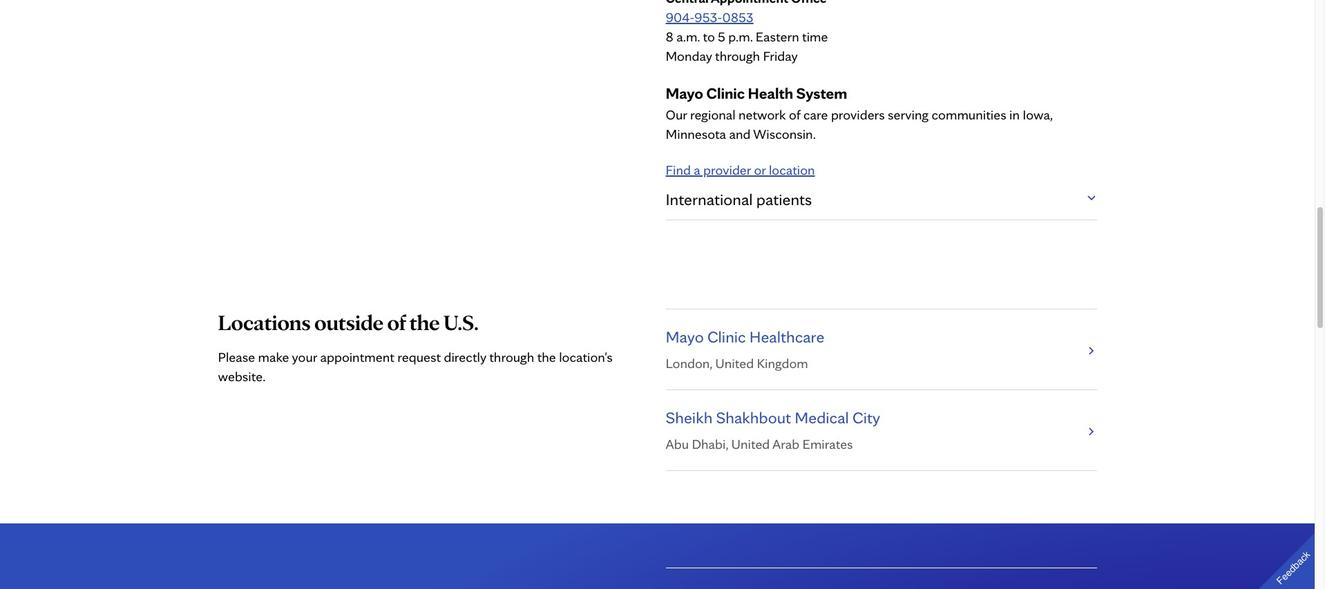 Task type: describe. For each thing, give the bounding box(es) containing it.
mayo for mayo clinic health system our regional network of care providers serving communities in iowa, minnesota and wisconsin.
[[666, 84, 703, 103]]

1 vertical spatial united
[[731, 436, 770, 452]]

kingdom
[[757, 355, 808, 372]]

0 vertical spatial united
[[715, 355, 754, 372]]

sheikh shakhbout medical city
[[666, 408, 880, 428]]

mayo clinic healthcare
[[666, 327, 824, 347]]

shakhbout
[[716, 408, 791, 428]]

mayo clinic health system our regional network of care providers serving communities in iowa, minnesota and wisconsin.
[[666, 84, 1053, 142]]

international
[[666, 189, 753, 209]]

international patients button
[[666, 180, 1097, 220]]

a.m.
[[676, 28, 700, 45]]

feedback button
[[1247, 522, 1325, 589]]

or
[[754, 162, 766, 178]]

request
[[397, 349, 441, 365]]

arab
[[772, 436, 799, 452]]

8
[[666, 28, 673, 45]]

abu dhabi, united arab emirates
[[666, 436, 853, 452]]

0 vertical spatial the
[[409, 309, 440, 336]]

mayo for mayo clinic healthcare
[[666, 327, 704, 347]]

location
[[769, 162, 815, 178]]

find a provider or location link
[[666, 162, 815, 178]]

find
[[666, 162, 691, 178]]

clinic for healthcare
[[707, 327, 746, 347]]

health
[[748, 84, 793, 103]]

provider
[[703, 162, 751, 178]]

network
[[739, 106, 786, 123]]

please
[[218, 349, 255, 365]]

locations
[[218, 309, 311, 336]]

904-953-0853 8 a.m. to 5 p.m. eastern time monday through friday
[[666, 9, 828, 64]]

friday
[[763, 48, 798, 64]]

feedback
[[1274, 549, 1312, 587]]

a
[[694, 162, 700, 178]]

minnesota
[[666, 126, 726, 142]]

regional
[[690, 106, 736, 123]]

iowa,
[[1023, 106, 1053, 123]]

time
[[802, 28, 828, 45]]

clinic for health
[[706, 84, 745, 103]]

dhabi,
[[692, 436, 728, 452]]

medical
[[795, 408, 849, 428]]

directly
[[444, 349, 486, 365]]

emirates
[[802, 436, 853, 452]]

your
[[292, 349, 317, 365]]

953-
[[694, 9, 722, 26]]

0853
[[722, 9, 753, 26]]



Task type: vqa. For each thing, say whether or not it's contained in the screenshot.
Advertising & Sponsorship Policy's &
no



Task type: locate. For each thing, give the bounding box(es) containing it.
and
[[729, 126, 751, 142]]

through inside the please make your appointment request directly through the location's website.
[[489, 349, 534, 365]]

the inside the please make your appointment request directly through the location's website.
[[537, 349, 556, 365]]

united
[[715, 355, 754, 372], [731, 436, 770, 452]]

outside
[[314, 309, 384, 336]]

2 mayo from the top
[[666, 327, 704, 347]]

p.m.
[[728, 28, 753, 45]]

the left location's
[[537, 349, 556, 365]]

0 horizontal spatial the
[[409, 309, 440, 336]]

1 vertical spatial clinic
[[707, 327, 746, 347]]

clinic
[[706, 84, 745, 103], [707, 327, 746, 347]]

make
[[258, 349, 289, 365]]

clinic inside mayo clinic health system our regional network of care providers serving communities in iowa, minnesota and wisconsin.
[[706, 84, 745, 103]]

city
[[853, 408, 880, 428]]

1 horizontal spatial of
[[789, 106, 800, 123]]

through right directly
[[489, 349, 534, 365]]

wisconsin.
[[753, 126, 816, 142]]

5
[[718, 28, 725, 45]]

0 vertical spatial clinic
[[706, 84, 745, 103]]

u.s.
[[444, 309, 478, 336]]

mayo up our
[[666, 84, 703, 103]]

location's
[[559, 349, 613, 365]]

locations outside of the u.s.
[[218, 309, 478, 336]]

through
[[715, 48, 760, 64], [489, 349, 534, 365]]

1 mayo from the top
[[666, 84, 703, 103]]

clinic up the london, united kingdom in the right of the page
[[707, 327, 746, 347]]

1 horizontal spatial the
[[537, 349, 556, 365]]

appointment
[[320, 349, 394, 365]]

please make your appointment request directly through the location's website.
[[218, 349, 613, 385]]

1 vertical spatial mayo
[[666, 327, 704, 347]]

to
[[703, 28, 715, 45]]

through inside 904-953-0853 8 a.m. to 5 p.m. eastern time monday through friday
[[715, 48, 760, 64]]

serving
[[888, 106, 929, 123]]

of inside mayo clinic health system our regional network of care providers serving communities in iowa, minnesota and wisconsin.
[[789, 106, 800, 123]]

904-
[[666, 9, 694, 26]]

sheikh
[[666, 408, 712, 428]]

mayo inside mayo clinic health system our regional network of care providers serving communities in iowa, minnesota and wisconsin.
[[666, 84, 703, 103]]

904-953-0853 link
[[666, 9, 753, 26]]

in
[[1009, 106, 1020, 123]]

1 horizontal spatial through
[[715, 48, 760, 64]]

through down p.m.
[[715, 48, 760, 64]]

our
[[666, 106, 687, 123]]

0 vertical spatial through
[[715, 48, 760, 64]]

0 horizontal spatial through
[[489, 349, 534, 365]]

the up the request
[[409, 309, 440, 336]]

eastern
[[756, 28, 799, 45]]

providers
[[831, 106, 885, 123]]

abu
[[666, 436, 689, 452]]

monday
[[666, 48, 712, 64]]

united down shakhbout
[[731, 436, 770, 452]]

clinic up regional
[[706, 84, 745, 103]]

of
[[789, 106, 800, 123], [387, 309, 406, 336]]

1 vertical spatial through
[[489, 349, 534, 365]]

communities
[[932, 106, 1006, 123]]

0 vertical spatial mayo
[[666, 84, 703, 103]]

international patients
[[666, 189, 812, 209]]

united down mayo clinic healthcare on the bottom right of the page
[[715, 355, 754, 372]]

0 horizontal spatial of
[[387, 309, 406, 336]]

healthcare
[[749, 327, 824, 347]]

london, united kingdom
[[666, 355, 808, 372]]

care
[[803, 106, 828, 123]]

find a provider or location
[[666, 162, 815, 178]]

of left care
[[789, 106, 800, 123]]

the
[[409, 309, 440, 336], [537, 349, 556, 365]]

0 vertical spatial of
[[789, 106, 800, 123]]

mayo
[[666, 84, 703, 103], [666, 327, 704, 347]]

website.
[[218, 368, 266, 385]]

system
[[796, 84, 847, 103]]

of up the request
[[387, 309, 406, 336]]

1 vertical spatial of
[[387, 309, 406, 336]]

mayo up london,
[[666, 327, 704, 347]]

patients
[[756, 189, 812, 209]]

london,
[[666, 355, 712, 372]]

1 vertical spatial the
[[537, 349, 556, 365]]



